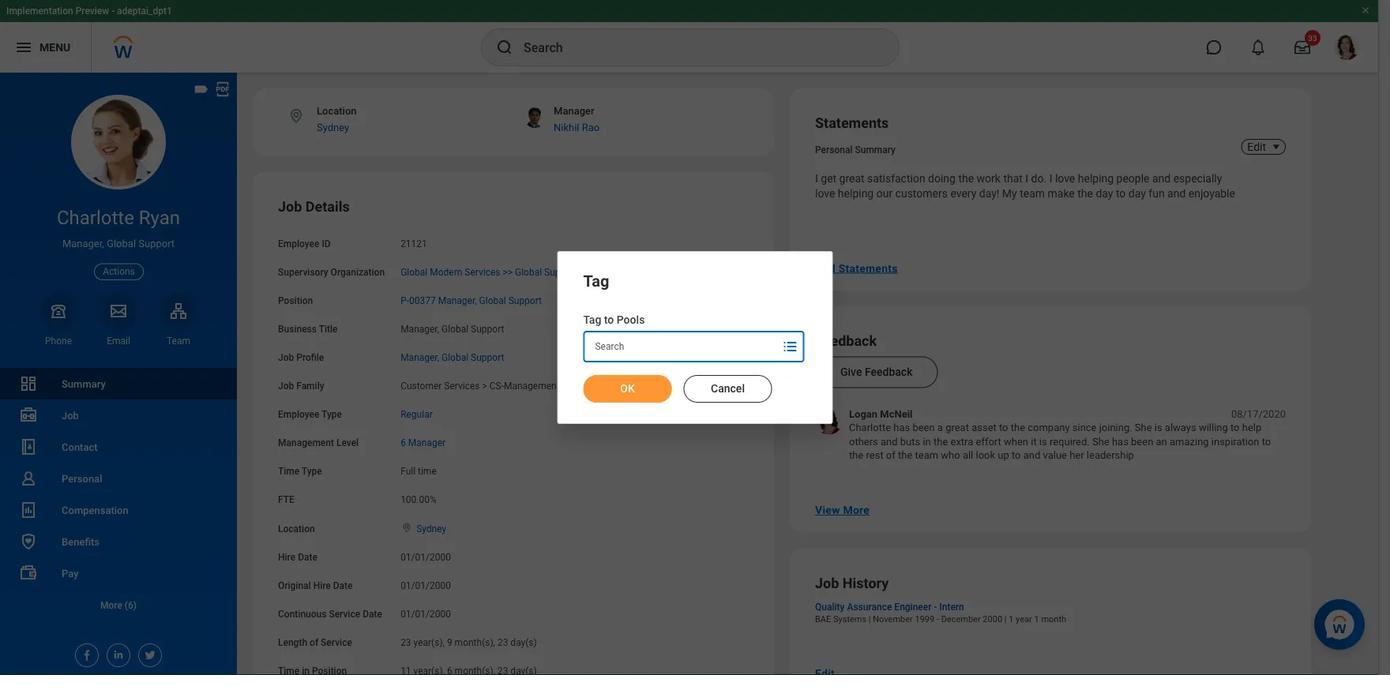 Task type: locate. For each thing, give the bounding box(es) containing it.
management right the >
[[504, 381, 560, 392]]

month
[[1042, 614, 1067, 624]]

1 vertical spatial personal
[[62, 473, 102, 485]]

0 horizontal spatial great
[[840, 172, 865, 185]]

job details
[[278, 198, 350, 215]]

management
[[504, 381, 560, 392], [278, 438, 334, 449]]

0 horizontal spatial helping
[[838, 187, 874, 200]]

global up manager, global support link
[[442, 324, 469, 335]]

implementation preview -   adeptai_dpt1 banner
[[0, 0, 1379, 73]]

is right it
[[1040, 436, 1048, 448]]

manager right 6
[[408, 438, 446, 449]]

team
[[1020, 187, 1046, 200], [915, 450, 939, 461]]

support
[[138, 238, 175, 250], [544, 267, 578, 278], [509, 295, 542, 306], [471, 324, 504, 335], [471, 352, 504, 363]]

- up bae systems   |   november 1999 - december 2000 | 1 year 1 month at right
[[934, 602, 938, 613]]

and right fun
[[1168, 187, 1186, 200]]

1 employee from the top
[[278, 238, 320, 249]]

0 vertical spatial hire
[[278, 552, 296, 563]]

great inside charlotte has been a great asset to the company since joining. she is always willing to help others and buts in the extra effort when it is required. she has been an amazing inspiration to the rest of the team who all look up to and value her leadership
[[946, 422, 970, 434]]

date for service
[[363, 609, 382, 620]]

inbox large image
[[1295, 40, 1311, 55]]

1 horizontal spatial sydney
[[417, 523, 447, 534]]

statements up personal summary element
[[816, 115, 889, 132]]

0 horizontal spatial manager
[[408, 438, 446, 449]]

job up 'quality'
[[816, 575, 840, 592]]

01/01/2000 up original hire date element
[[401, 552, 451, 563]]

employee down job family
[[278, 409, 320, 420]]

manager, inside manager, global support link
[[401, 352, 439, 363]]

service
[[329, 609, 360, 620], [321, 637, 352, 648]]

1 vertical spatial of
[[310, 637, 319, 648]]

implementation preview -   adeptai_dpt1
[[6, 6, 172, 17]]

pools
[[617, 314, 645, 327]]

navigation pane region
[[0, 73, 237, 676]]

close environment banner image
[[1362, 6, 1371, 15]]

view
[[816, 504, 841, 517]]

1 horizontal spatial of
[[887, 450, 896, 461]]

and
[[1153, 172, 1171, 185], [1168, 187, 1186, 200], [881, 436, 898, 448], [1024, 450, 1041, 461]]

| down assurance
[[869, 614, 871, 624]]

location inside "job details" group
[[278, 523, 315, 534]]

manager, global support down business title element
[[401, 352, 504, 363]]

global down 21121
[[401, 267, 428, 278]]

services inside job family element
[[444, 381, 480, 392]]

|
[[869, 614, 871, 624], [1005, 614, 1007, 624]]

and up fun
[[1153, 172, 1171, 185]]

the up when
[[1011, 422, 1026, 434]]

1 vertical spatial tag
[[584, 314, 602, 327]]

0 horizontal spatial date
[[298, 552, 318, 563]]

0 horizontal spatial she
[[1093, 436, 1110, 448]]

of right "length"
[[310, 637, 319, 648]]

notifications large image
[[1251, 40, 1267, 55]]

sydney right location icon
[[317, 121, 349, 133]]

pay image
[[19, 564, 38, 583]]

to down 08/17/2020
[[1263, 436, 1272, 448]]

2 | from the left
[[1005, 614, 1007, 624]]

>
[[482, 381, 487, 392]]

i left get
[[816, 172, 819, 185]]

0 horizontal spatial sydney
[[317, 121, 349, 133]]

0 vertical spatial summary
[[855, 145, 896, 156]]

0 vertical spatial location
[[317, 105, 357, 117]]

job for job profile
[[278, 352, 294, 363]]

email charlotte ryan element
[[100, 335, 137, 348]]

team inside charlotte has been a great asset to the company since joining. she is always willing to help others and buts in the extra effort when it is required. she has been an amazing inspiration to the rest of the team who all look up to and value her leadership
[[915, 450, 939, 461]]

list containing summary
[[0, 368, 237, 621]]

phone image
[[47, 302, 70, 321]]

manager, global support inside navigation pane region
[[62, 238, 175, 250]]

0 vertical spatial team
[[1020, 187, 1046, 200]]

helping left the people
[[1078, 172, 1114, 185]]

2 01/01/2000 from the top
[[401, 580, 451, 591]]

0 horizontal spatial 1
[[1009, 614, 1014, 624]]

2 1 from the left
[[1035, 614, 1040, 624]]

statements right add
[[839, 262, 898, 275]]

01/01/2000
[[401, 552, 451, 563], [401, 580, 451, 591], [401, 609, 451, 620]]

team link
[[160, 293, 197, 348]]

contact link
[[0, 431, 237, 463]]

to down the people
[[1117, 187, 1126, 200]]

japac
[[585, 267, 614, 278]]

list
[[0, 368, 237, 621]]

| right 2000
[[1005, 614, 1007, 624]]

p-00377 manager, global support
[[401, 295, 542, 306]]

0 vertical spatial employee
[[278, 238, 320, 249]]

1 vertical spatial charlotte
[[849, 422, 891, 434]]

helping
[[1078, 172, 1114, 185], [838, 187, 874, 200]]

23 left day(s)
[[498, 637, 508, 648]]

1 vertical spatial is
[[1040, 436, 1048, 448]]

0 vertical spatial is
[[1155, 422, 1163, 434]]

family
[[297, 381, 324, 392]]

tag
[[584, 272, 610, 291], [584, 314, 602, 327]]

0 horizontal spatial personal
[[62, 473, 102, 485]]

2 horizontal spatial i
[[1050, 172, 1053, 185]]

engineer
[[895, 602, 932, 613]]

personal image
[[19, 469, 38, 488]]

great up the extra
[[946, 422, 970, 434]]

has down the joining.
[[1113, 436, 1129, 448]]

full time
[[401, 466, 437, 477]]

employee for employee id
[[278, 238, 320, 249]]

management inside job family element
[[504, 381, 560, 392]]

1 horizontal spatial management
[[504, 381, 560, 392]]

job profile
[[278, 352, 324, 363]]

0 vertical spatial sydney
[[317, 121, 349, 133]]

job left the details
[[278, 198, 302, 215]]

1 1 from the left
[[1009, 614, 1014, 624]]

been
[[913, 422, 935, 434], [1132, 436, 1154, 448]]

sydney right location image
[[417, 523, 447, 534]]

0 horizontal spatial day
[[1096, 187, 1114, 200]]

1 vertical spatial sydney link
[[417, 520, 447, 534]]

contact image
[[19, 438, 38, 457]]

Tag to Pools field
[[585, 333, 780, 361]]

management down employee type
[[278, 438, 334, 449]]

service down original hire date
[[329, 609, 360, 620]]

1 vertical spatial date
[[333, 580, 353, 591]]

hire up original
[[278, 552, 296, 563]]

team down do.
[[1020, 187, 1046, 200]]

been left an
[[1132, 436, 1154, 448]]

1 horizontal spatial date
[[333, 580, 353, 591]]

- right preview
[[112, 6, 115, 17]]

1 vertical spatial 01/01/2000
[[401, 580, 451, 591]]

job inside navigation pane region
[[62, 410, 79, 422]]

date up continuous service date
[[333, 580, 353, 591]]

location image
[[401, 523, 413, 534]]

manager up nikhil rao link
[[554, 105, 595, 117]]

0 horizontal spatial team
[[915, 450, 939, 461]]

2 employee from the top
[[278, 409, 320, 420]]

0 vertical spatial charlotte
[[57, 207, 134, 229]]

2 tag from the top
[[584, 314, 602, 327]]

personal summary
[[816, 145, 896, 156]]

phone button
[[40, 293, 77, 348]]

manager, global support link
[[401, 349, 504, 363]]

1 vertical spatial summary
[[62, 378, 106, 390]]

2 i from the left
[[1026, 172, 1029, 185]]

p-
[[401, 295, 409, 306]]

benefits image
[[19, 533, 38, 552]]

email button
[[100, 293, 137, 348]]

1 vertical spatial location
[[278, 523, 315, 534]]

willing
[[1199, 422, 1229, 434]]

- left the japac
[[580, 267, 583, 278]]

1 vertical spatial manager
[[408, 438, 446, 449]]

helping left our
[[838, 187, 874, 200]]

1 vertical spatial feedback
[[865, 366, 913, 379]]

her
[[1070, 450, 1085, 461]]

global down the charlotte ryan
[[107, 238, 136, 250]]

buts
[[901, 436, 921, 448]]

0 horizontal spatial 23
[[401, 637, 411, 648]]

feedback right give
[[865, 366, 913, 379]]

1 horizontal spatial 23
[[498, 637, 508, 648]]

1 horizontal spatial |
[[1005, 614, 1007, 624]]

great right get
[[840, 172, 865, 185]]

quality
[[816, 602, 845, 613]]

business
[[278, 324, 317, 335]]

personal inside personal summary element
[[816, 145, 853, 156]]

1 horizontal spatial charlotte
[[849, 422, 891, 434]]

1 01/01/2000 from the top
[[401, 552, 451, 563]]

1 horizontal spatial personal
[[816, 145, 853, 156]]

has down mcneil at right bottom
[[894, 422, 910, 434]]

0 horizontal spatial hire
[[278, 552, 296, 563]]

1 horizontal spatial day
[[1129, 187, 1146, 200]]

personal for personal summary
[[816, 145, 853, 156]]

1 horizontal spatial love
[[1056, 172, 1076, 185]]

0 vertical spatial date
[[298, 552, 318, 563]]

23 left year(s),
[[401, 637, 411, 648]]

and down it
[[1024, 450, 1041, 461]]

statements inside button
[[839, 262, 898, 275]]

0 vertical spatial type
[[322, 409, 342, 420]]

intern
[[940, 602, 965, 613]]

tag left pools
[[584, 314, 602, 327]]

1 vertical spatial team
[[915, 450, 939, 461]]

personal for personal
[[62, 473, 102, 485]]

summary up "satisfaction"
[[855, 145, 896, 156]]

service down continuous service date
[[321, 637, 352, 648]]

team down in
[[915, 450, 939, 461]]

0 vertical spatial statements
[[816, 115, 889, 132]]

type up management level
[[322, 409, 342, 420]]

twitter image
[[139, 645, 156, 662]]

1 horizontal spatial i
[[1026, 172, 1029, 185]]

1 vertical spatial sydney
[[417, 523, 447, 534]]

she right the joining.
[[1135, 422, 1153, 434]]

fte element
[[401, 485, 437, 507]]

0 vertical spatial personal
[[816, 145, 853, 156]]

0 horizontal spatial has
[[894, 422, 910, 434]]

ok
[[621, 382, 635, 395]]

summary
[[855, 145, 896, 156], [62, 378, 106, 390]]

give feedback
[[841, 366, 913, 379]]

statements
[[816, 115, 889, 132], [839, 262, 898, 275]]

1 right year
[[1035, 614, 1040, 624]]

i left do.
[[1026, 172, 1029, 185]]

1 horizontal spatial hire
[[313, 580, 331, 591]]

1 vertical spatial services
[[444, 381, 480, 392]]

job up contact
[[62, 410, 79, 422]]

i get great satisfaction doing the work that i do. i love helping people and especially love helping our customers every day! my team make the day to day fun and enjoyable
[[816, 172, 1239, 200]]

charlotte up actions
[[57, 207, 134, 229]]

hire date element
[[401, 542, 451, 564]]

employee type
[[278, 409, 342, 420]]

1 vertical spatial great
[[946, 422, 970, 434]]

services left >> in the left top of the page
[[465, 267, 501, 278]]

tag for tag
[[584, 272, 610, 291]]

date up original hire date
[[298, 552, 318, 563]]

personal down contact
[[62, 473, 102, 485]]

manager, global support down the charlotte ryan
[[62, 238, 175, 250]]

feedback inside button
[[865, 366, 913, 379]]

0 vertical spatial management
[[504, 381, 560, 392]]

01/01/2000 up year(s),
[[401, 609, 451, 620]]

been up in
[[913, 422, 935, 434]]

summary up job link
[[62, 378, 106, 390]]

3 01/01/2000 from the top
[[401, 609, 451, 620]]

position
[[278, 295, 313, 306]]

is
[[1155, 422, 1163, 434], [1040, 436, 1048, 448]]

1 horizontal spatial great
[[946, 422, 970, 434]]

date left continuous service date element
[[363, 609, 382, 620]]

charlotte inside charlotte has been a great asset to the company since joining. she is always willing to help others and buts in the extra effort when it is required. she has been an amazing inspiration to the rest of the team who all look up to and value her leadership
[[849, 422, 891, 434]]

01/01/2000 up continuous service date element
[[401, 580, 451, 591]]

2 vertical spatial manager, global support
[[401, 352, 504, 363]]

1 horizontal spatial helping
[[1078, 172, 1114, 185]]

hire right original
[[313, 580, 331, 591]]

0 vertical spatial of
[[887, 450, 896, 461]]

date for hire
[[333, 580, 353, 591]]

0 vertical spatial service
[[329, 609, 360, 620]]

location image
[[288, 107, 305, 125]]

view printable version (pdf) image
[[214, 81, 232, 98]]

global right >> in the left top of the page
[[515, 267, 542, 278]]

region containing ok
[[584, 363, 807, 404]]

manager, up customer
[[401, 352, 439, 363]]

charlotte inside navigation pane region
[[57, 207, 134, 229]]

1 vertical spatial love
[[816, 187, 836, 200]]

2 horizontal spatial date
[[363, 609, 382, 620]]

1 vertical spatial manager, global support
[[401, 324, 504, 335]]

our
[[877, 187, 893, 200]]

in
[[923, 436, 932, 448]]

work
[[977, 172, 1001, 185]]

1 vertical spatial employee
[[278, 409, 320, 420]]

of inside "job details" group
[[310, 637, 319, 648]]

0 horizontal spatial i
[[816, 172, 819, 185]]

manager, down the charlotte ryan
[[62, 238, 104, 250]]

0 vertical spatial tag
[[584, 272, 610, 291]]

2 vertical spatial 01/01/2000
[[401, 609, 451, 620]]

time
[[418, 466, 437, 477]]

region
[[584, 363, 807, 404]]

0 horizontal spatial been
[[913, 422, 935, 434]]

length of service
[[278, 637, 352, 648]]

0 vertical spatial great
[[840, 172, 865, 185]]

time type
[[278, 466, 322, 477]]

manager, global support up manager, global support link
[[401, 324, 504, 335]]

1 vertical spatial statements
[[839, 262, 898, 275]]

1 horizontal spatial manager
[[554, 105, 595, 117]]

1 i from the left
[[816, 172, 819, 185]]

nikhil rao link
[[554, 121, 600, 133]]

0 vertical spatial 01/01/2000
[[401, 552, 451, 563]]

day down the people
[[1129, 187, 1146, 200]]

she up leadership
[[1093, 436, 1110, 448]]

manager,
[[62, 238, 104, 250], [438, 295, 477, 306], [401, 324, 439, 335], [401, 352, 439, 363]]

location up hire date
[[278, 523, 315, 534]]

1 tag from the top
[[584, 272, 610, 291]]

tag left group
[[584, 272, 610, 291]]

charlotte
[[57, 207, 134, 229], [849, 422, 891, 434]]

08/17/2020
[[1232, 408, 1286, 420]]

job left profile
[[278, 352, 294, 363]]

always
[[1165, 422, 1197, 434]]

title
[[319, 324, 338, 335]]

and up rest
[[881, 436, 898, 448]]

global modern services >> global support - japac group
[[401, 267, 642, 278]]

add statements button
[[809, 253, 905, 284]]

0 horizontal spatial |
[[869, 614, 871, 624]]

leadership
[[1087, 450, 1135, 461]]

1 horizontal spatial 1
[[1035, 614, 1040, 624]]

type right time
[[302, 466, 322, 477]]

0 vertical spatial feedback
[[816, 333, 877, 349]]

has
[[894, 422, 910, 434], [1113, 436, 1129, 448]]

of
[[887, 450, 896, 461], [310, 637, 319, 648]]

personal summary element
[[816, 141, 896, 156]]

1
[[1009, 614, 1014, 624], [1035, 614, 1040, 624]]

view team image
[[169, 302, 188, 321]]

1 vertical spatial type
[[302, 466, 322, 477]]

day right make
[[1096, 187, 1114, 200]]

support down ryan
[[138, 238, 175, 250]]

job
[[278, 198, 302, 215], [278, 352, 294, 363], [278, 381, 294, 392], [62, 410, 79, 422], [816, 575, 840, 592]]

job left family
[[278, 381, 294, 392]]

manager, down 00377
[[401, 324, 439, 335]]

give
[[841, 366, 862, 379]]

systems
[[834, 614, 867, 624]]

summary link
[[0, 368, 237, 400]]

support down the p-00377 manager, global support on the top left of page
[[471, 324, 504, 335]]

1 vertical spatial hire
[[313, 580, 331, 591]]

i right do.
[[1050, 172, 1053, 185]]

is up an
[[1155, 422, 1163, 434]]

job details group
[[278, 197, 749, 676]]

manager, global support for business title element
[[401, 324, 504, 335]]

compensation link
[[0, 495, 237, 526]]

quality assurance engineer - intern
[[816, 602, 965, 613]]

job for job family
[[278, 381, 294, 392]]

day
[[1096, 187, 1114, 200], [1129, 187, 1146, 200]]

love up make
[[1056, 172, 1076, 185]]

when
[[1004, 436, 1029, 448]]

manager inside manager nikhil rao
[[554, 105, 595, 117]]

business title
[[278, 324, 338, 335]]

0 horizontal spatial sydney link
[[317, 121, 349, 133]]

0 horizontal spatial charlotte
[[57, 207, 134, 229]]

0 vertical spatial sydney link
[[317, 121, 349, 133]]

0 vertical spatial she
[[1135, 422, 1153, 434]]

employee id element
[[401, 229, 427, 250]]

charlotte for charlotte has been a great asset to the company since joining. she is always willing to help others and buts in the extra effort when it is required. she has been an amazing inspiration to the rest of the team who all look up to and value her leadership
[[849, 422, 891, 434]]

personal inside personal link
[[62, 473, 102, 485]]

rest
[[866, 450, 884, 461]]

1 horizontal spatial she
[[1135, 422, 1153, 434]]

- inside "job details" group
[[580, 267, 583, 278]]

1 horizontal spatial is
[[1155, 422, 1163, 434]]

manager, inside p-00377 manager, global support link
[[438, 295, 477, 306]]

job details button
[[278, 198, 350, 215]]

0 horizontal spatial summary
[[62, 378, 106, 390]]

0 vertical spatial love
[[1056, 172, 1076, 185]]

location right location icon
[[317, 105, 357, 117]]

0 horizontal spatial management
[[278, 438, 334, 449]]

of right rest
[[887, 450, 896, 461]]

1 horizontal spatial been
[[1132, 436, 1154, 448]]

cancel
[[711, 382, 745, 395]]

job for job
[[62, 410, 79, 422]]

1 vertical spatial has
[[1113, 436, 1129, 448]]

sydney link right location image
[[417, 520, 447, 534]]

manager, global support for manager, global support link
[[401, 352, 504, 363]]

0 horizontal spatial location
[[278, 523, 315, 534]]

- inside 'banner'
[[112, 6, 115, 17]]

services left the >
[[444, 381, 480, 392]]



Task type: describe. For each thing, give the bounding box(es) containing it.
id
[[322, 238, 331, 249]]

team inside i get great satisfaction doing the work that i do. i love helping people and especially love helping our customers every day! my team make the day to day fun and enjoyable
[[1020, 187, 1046, 200]]

original hire date
[[278, 580, 353, 591]]

pay link
[[0, 558, 237, 590]]

modern
[[430, 267, 463, 278]]

1 horizontal spatial summary
[[855, 145, 896, 156]]

continuous service date element
[[401, 599, 451, 621]]

hire date
[[278, 552, 318, 563]]

full time element
[[401, 463, 437, 477]]

enjoyable
[[1189, 187, 1236, 200]]

every
[[951, 187, 977, 200]]

charlotte has been a great asset to the company since joining. she is always willing to help others and buts in the extra effort when it is required. she has been an amazing inspiration to the rest of the team who all look up to and value her leadership
[[849, 422, 1272, 461]]

support up job family element
[[471, 352, 504, 363]]

1 horizontal spatial sydney link
[[417, 520, 447, 534]]

of inside charlotte has been a great asset to the company since joining. she is always willing to help others and buts in the extra effort when it is required. she has been an amazing inspiration to the rest of the team who all look up to and value her leadership
[[887, 450, 896, 461]]

length of service element
[[401, 628, 537, 649]]

facebook image
[[76, 645, 93, 662]]

to right up
[[1012, 450, 1021, 461]]

do.
[[1032, 172, 1047, 185]]

day(s)
[[511, 637, 537, 648]]

quality assurance engineer - intern link
[[816, 598, 965, 613]]

location sydney
[[317, 105, 357, 133]]

supervisory organization
[[278, 267, 385, 278]]

phone
[[45, 336, 72, 347]]

look
[[976, 450, 996, 461]]

to inside i get great satisfaction doing the work that i do. i love helping people and especially love helping our customers every day! my team make the day to day fun and enjoyable
[[1117, 187, 1126, 200]]

it
[[1031, 436, 1037, 448]]

profile
[[297, 352, 324, 363]]

sydney inside location sydney
[[317, 121, 349, 133]]

mcneil
[[881, 408, 913, 420]]

1 vertical spatial management
[[278, 438, 334, 449]]

0 vertical spatial has
[[894, 422, 910, 434]]

1 vertical spatial she
[[1093, 436, 1110, 448]]

job link
[[0, 400, 237, 431]]

manager inside "link"
[[408, 438, 446, 449]]

required.
[[1050, 436, 1090, 448]]

1 23 from the left
[[401, 637, 411, 648]]

support down global modern services >> global support - japac group
[[509, 295, 542, 306]]

1 | from the left
[[869, 614, 871, 624]]

job for job details
[[278, 198, 302, 215]]

implementation
[[6, 6, 73, 17]]

bae systems   |   november 1999 - december 2000 | 1 year 1 month
[[816, 614, 1067, 624]]

compensation image
[[19, 501, 38, 520]]

manager, inside business title element
[[401, 324, 439, 335]]

year(s),
[[414, 637, 445, 648]]

continuous
[[278, 609, 327, 620]]

2 23 from the left
[[498, 637, 508, 648]]

add statements
[[816, 262, 898, 275]]

tag for tag to pools
[[584, 314, 602, 327]]

my
[[1003, 187, 1018, 200]]

personal link
[[0, 463, 237, 495]]

00377
[[409, 295, 436, 306]]

1 vertical spatial service
[[321, 637, 352, 648]]

fun
[[1149, 187, 1165, 200]]

benefits link
[[0, 526, 237, 558]]

original hire date element
[[401, 571, 451, 592]]

charlotte for charlotte ryan
[[57, 207, 134, 229]]

location for location sydney
[[317, 105, 357, 117]]

21121
[[401, 238, 427, 249]]

- right 1999
[[937, 614, 940, 624]]

management level
[[278, 438, 359, 449]]

value
[[1043, 450, 1068, 461]]

view more button
[[809, 495, 876, 526]]

november
[[873, 614, 913, 624]]

tag image
[[193, 81, 210, 98]]

0 vertical spatial helping
[[1078, 172, 1114, 185]]

support left the japac
[[544, 267, 578, 278]]

profile logan mcneil element
[[1325, 30, 1369, 65]]

continuous service date
[[278, 609, 382, 620]]

mail image
[[109, 302, 128, 321]]

type for employee type
[[322, 409, 342, 420]]

logan mcneil link
[[849, 407, 913, 421]]

0 horizontal spatial is
[[1040, 436, 1048, 448]]

help
[[1243, 422, 1262, 434]]

december
[[942, 614, 981, 624]]

nikhil
[[554, 121, 580, 133]]

2 day from the left
[[1129, 187, 1146, 200]]

linkedin image
[[107, 645, 125, 661]]

inspiration
[[1212, 436, 1260, 448]]

make
[[1048, 187, 1075, 200]]

original
[[278, 580, 311, 591]]

business title element
[[401, 314, 504, 336]]

01/01/2000 for original hire date
[[401, 580, 451, 591]]

supervisory
[[278, 267, 328, 278]]

the down a at the bottom of page
[[934, 436, 949, 448]]

1 vertical spatial helping
[[838, 187, 874, 200]]

job history
[[816, 575, 889, 592]]

23 year(s), 9 month(s), 23 day(s)
[[401, 637, 537, 648]]

phone charlotte ryan element
[[40, 335, 77, 348]]

6
[[401, 438, 406, 449]]

to up inspiration
[[1231, 422, 1240, 434]]

view more
[[816, 504, 870, 517]]

01/01/2000 for continuous service date
[[401, 609, 451, 620]]

sydney inside "job details" group
[[417, 523, 447, 534]]

3 i from the left
[[1050, 172, 1053, 185]]

prompts image
[[781, 337, 800, 356]]

joining.
[[1100, 422, 1133, 434]]

to left pools
[[604, 314, 614, 327]]

2000
[[983, 614, 1003, 624]]

the down others
[[849, 450, 864, 461]]

to up when
[[1000, 422, 1009, 434]]

job image
[[19, 406, 38, 425]]

assurance
[[847, 602, 892, 613]]

01/01/2000 for hire date
[[401, 552, 451, 563]]

cancel button
[[684, 375, 772, 403]]

email
[[107, 336, 130, 347]]

team charlotte ryan element
[[160, 335, 197, 348]]

job family element
[[401, 371, 560, 393]]

global down business title element
[[442, 352, 469, 363]]

1 horizontal spatial has
[[1113, 436, 1129, 448]]

job for job history
[[816, 575, 840, 592]]

manager, inside navigation pane region
[[62, 238, 104, 250]]

global inside business title element
[[442, 324, 469, 335]]

employee's photo (logan mcneil) image
[[816, 407, 843, 435]]

preview
[[76, 6, 109, 17]]

actions button
[[94, 264, 144, 280]]

summary inside list
[[62, 378, 106, 390]]

location for location
[[278, 523, 315, 534]]

search image
[[495, 38, 514, 57]]

team
[[167, 336, 190, 347]]

customer services > cs-management
[[401, 381, 560, 392]]

the up every at the right top
[[959, 172, 974, 185]]

pay
[[62, 568, 79, 580]]

more
[[843, 504, 870, 517]]

0 horizontal spatial love
[[816, 187, 836, 200]]

employee for employee type
[[278, 409, 320, 420]]

rao
[[582, 121, 600, 133]]

100.00%
[[401, 495, 437, 506]]

global inside navigation pane region
[[107, 238, 136, 250]]

time in position element
[[401, 656, 537, 676]]

type for time type
[[302, 466, 322, 477]]

great inside i get great satisfaction doing the work that i do. i love helping people and especially love helping our customers every day! my team make the day to day fun and enjoyable
[[840, 172, 865, 185]]

0 vertical spatial been
[[913, 422, 935, 434]]

p-00377 manager, global support link
[[401, 292, 542, 306]]

add
[[816, 262, 836, 275]]

the right make
[[1078, 187, 1094, 200]]

bae
[[816, 614, 832, 624]]

history
[[843, 575, 889, 592]]

full
[[401, 466, 416, 477]]

edit
[[1248, 140, 1267, 153]]

support inside business title element
[[471, 324, 504, 335]]

summary image
[[19, 375, 38, 394]]

support inside navigation pane region
[[138, 238, 175, 250]]

global modern services >> global support - japac group link
[[401, 264, 642, 278]]

1 day from the left
[[1096, 187, 1114, 200]]

global down >> in the left top of the page
[[479, 295, 506, 306]]

benefits
[[62, 536, 100, 548]]

0 vertical spatial services
[[465, 267, 501, 278]]

who
[[941, 450, 961, 461]]

give feedback button
[[816, 357, 938, 388]]

9
[[447, 637, 453, 648]]

6 manager
[[401, 438, 446, 449]]

the down buts
[[898, 450, 913, 461]]



Task type: vqa. For each thing, say whether or not it's contained in the screenshot.
the topmost service
yes



